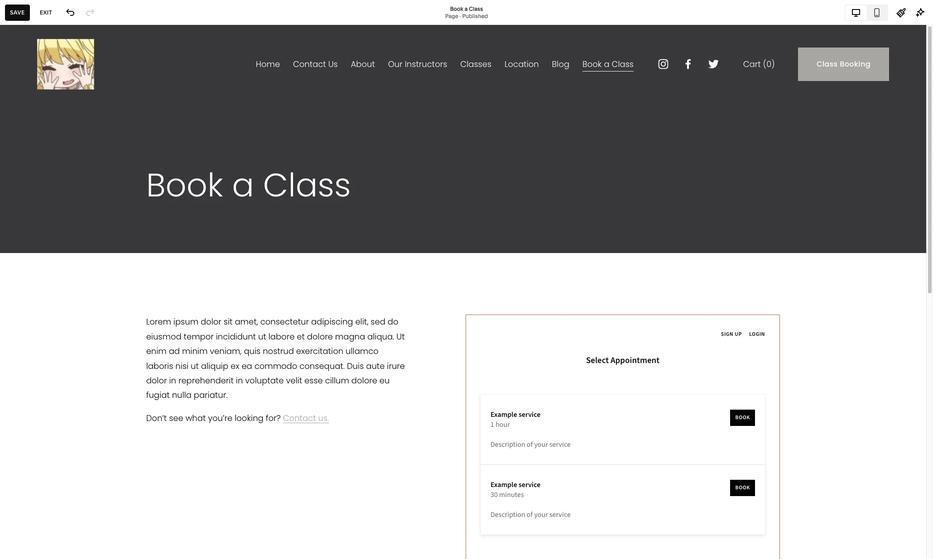 Task type: describe. For each thing, give the bounding box(es) containing it.
a
[[465, 5, 468, 12]]

page
[[445, 12, 458, 19]]

book
[[450, 5, 463, 12]]

published
[[462, 12, 488, 19]]

·
[[460, 12, 461, 19]]

home button
[[0, 10, 45, 30]]

main
[[15, 75, 32, 84]]

save button
[[5, 4, 30, 21]]

save
[[10, 9, 25, 16]]



Task type: vqa. For each thing, say whether or not it's contained in the screenshot.
'For a limited time, take 20% off any new website plan. Use code W11CSAVE20 at checkout. Expires 11/22/2023. Offer terms.'
no



Task type: locate. For each thing, give the bounding box(es) containing it.
exit button
[[35, 4, 57, 21]]

navigation
[[34, 75, 71, 84]]

main navigation
[[15, 75, 71, 84]]

home
[[17, 16, 35, 23]]

pages
[[15, 42, 52, 58]]

book a class page · published
[[445, 5, 488, 19]]

exit
[[40, 9, 52, 16]]

tab list
[[846, 5, 887, 20]]

class
[[469, 5, 483, 12]]



